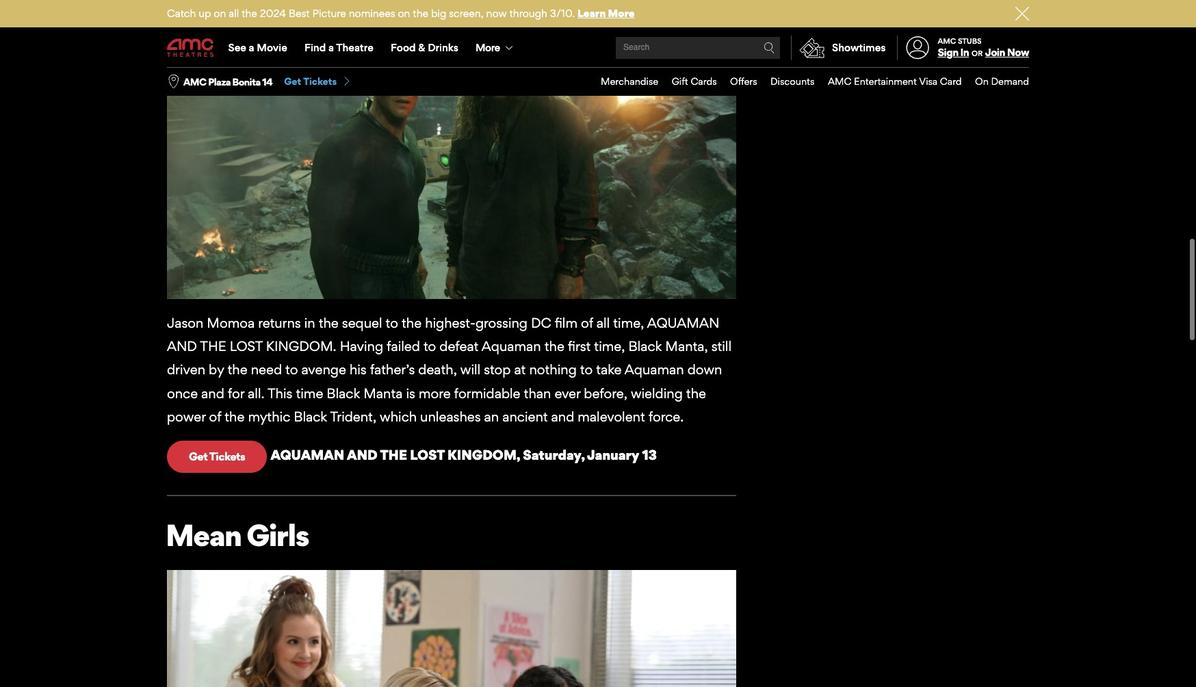 Task type: locate. For each thing, give the bounding box(es) containing it.
1 horizontal spatial of
[[581, 315, 594, 331]]

to up the death,
[[424, 338, 436, 355]]

0 horizontal spatial a
[[249, 41, 255, 54]]

mean girls
[[166, 517, 309, 554]]

the down down
[[687, 385, 707, 402]]

1 horizontal spatial a
[[329, 41, 334, 54]]

2 a from the left
[[329, 41, 334, 54]]

1 vertical spatial the
[[380, 447, 407, 464]]

cookie consent banner dialog
[[0, 651, 1197, 687]]

picture
[[313, 7, 346, 20]]

search the AMC website text field
[[622, 43, 764, 53]]

menu containing more
[[167, 29, 1030, 67]]

0 horizontal spatial get
[[189, 450, 208, 464]]

1 horizontal spatial amc
[[828, 75, 852, 87]]

amc
[[938, 36, 957, 46], [828, 75, 852, 87], [184, 76, 206, 87]]

get tickets
[[284, 75, 337, 87], [189, 450, 245, 464]]

0 vertical spatial lost
[[230, 338, 263, 355]]

1 horizontal spatial more
[[608, 7, 635, 20]]

the right the by
[[228, 362, 248, 378]]

0 vertical spatial and
[[201, 385, 224, 402]]

the up failed
[[402, 315, 422, 331]]

grossing
[[476, 315, 528, 331]]

aquaman up at
[[482, 338, 541, 355]]

0 horizontal spatial the
[[200, 338, 227, 355]]

menu down showtimes image
[[588, 68, 1030, 96]]

and down trident,
[[347, 447, 378, 464]]

black
[[629, 338, 662, 355], [327, 385, 360, 402], [294, 409, 327, 425]]

join now button
[[986, 46, 1030, 59]]

the down for
[[225, 409, 245, 425]]

merchandise link
[[588, 68, 659, 96]]

by
[[209, 362, 224, 378]]

gift
[[672, 75, 689, 87]]

2 vertical spatial black
[[294, 409, 327, 425]]

0 vertical spatial and
[[167, 338, 197, 355]]

stubs
[[959, 36, 982, 46]]

and down jason
[[167, 338, 197, 355]]

0 horizontal spatial aquaman
[[482, 338, 541, 355]]

down
[[688, 362, 723, 378]]

a right find
[[329, 41, 334, 54]]

drinks
[[428, 41, 459, 54]]

menu
[[167, 29, 1030, 67], [588, 68, 1030, 96]]

0 vertical spatial time,
[[614, 315, 645, 331]]

2 horizontal spatial amc
[[938, 36, 957, 46]]

14
[[262, 76, 273, 87]]

1 vertical spatial and
[[552, 409, 575, 425]]

discounts
[[771, 75, 815, 87]]

jason
[[167, 315, 204, 331]]

black up trident,
[[327, 385, 360, 402]]

0 vertical spatial aquaman
[[482, 338, 541, 355]]

0 vertical spatial get
[[284, 75, 301, 87]]

0 horizontal spatial amc
[[184, 76, 206, 87]]

get tickets link
[[284, 75, 352, 88], [167, 441, 267, 473]]

amc down showtimes link
[[828, 75, 852, 87]]

1 on from the left
[[214, 7, 226, 20]]

death,
[[419, 362, 457, 378]]

1 horizontal spatial and
[[347, 447, 378, 464]]

food
[[391, 41, 416, 54]]

0 horizontal spatial get tickets
[[189, 450, 245, 464]]

get
[[284, 75, 301, 87], [189, 450, 208, 464]]

0 vertical spatial menu
[[167, 29, 1030, 67]]

0 vertical spatial get tickets link
[[284, 75, 352, 88]]

need
[[251, 362, 282, 378]]

sequel
[[342, 315, 382, 331]]

his
[[350, 362, 367, 378]]

1 vertical spatial and
[[347, 447, 378, 464]]

nothing
[[530, 362, 577, 378]]

13
[[643, 447, 657, 464]]

aquaman inside 'jason momoa returns in the sequel to the highest-grossing dc film of all time, aquaman and the lost kingdom. having failed to defeat aquaman the first time, black manta, still driven by the need to avenge his father's death, will stop at nothing to take aquaman down once and for all. this time black manta is more formidable than ever before, wielding the power of the mythic black trident, which unleashes an ancient and malevolent force.'
[[648, 315, 720, 331]]

0 horizontal spatial more
[[476, 41, 500, 54]]

on right nominees
[[398, 7, 410, 20]]

aquaman down mythic
[[271, 447, 345, 464]]

a
[[249, 41, 255, 54], [329, 41, 334, 54]]

all right up
[[229, 7, 239, 20]]

1 vertical spatial tickets
[[209, 450, 245, 464]]

a inside see a movie link
[[249, 41, 255, 54]]

the left 2024
[[242, 7, 257, 20]]

on right up
[[214, 7, 226, 20]]

0 vertical spatial aquaman
[[648, 315, 720, 331]]

tickets down for
[[209, 450, 245, 464]]

get tickets link down find
[[284, 75, 352, 88]]

manta,
[[666, 338, 708, 355]]

1 vertical spatial menu
[[588, 68, 1030, 96]]

tickets for left get tickets link
[[209, 450, 245, 464]]

ancient
[[503, 409, 548, 425]]

in
[[961, 46, 970, 59]]

1 vertical spatial aquaman
[[625, 362, 685, 378]]

to
[[386, 315, 398, 331], [424, 338, 436, 355], [286, 362, 298, 378], [581, 362, 593, 378]]

0 horizontal spatial all
[[229, 7, 239, 20]]

0 vertical spatial more
[[608, 7, 635, 20]]

tickets down find
[[303, 75, 337, 87]]

the right the in
[[319, 315, 339, 331]]

1 horizontal spatial lost
[[410, 447, 445, 464]]

amc logo image
[[167, 39, 215, 57], [167, 39, 215, 57]]

1 horizontal spatial aquaman
[[648, 315, 720, 331]]

amc up sign
[[938, 36, 957, 46]]

amc stubs sign in or join now
[[938, 36, 1030, 59]]

of
[[581, 315, 594, 331], [209, 409, 221, 425]]

1 horizontal spatial tickets
[[303, 75, 337, 87]]

showtimes image
[[792, 36, 833, 60]]

aquaman
[[482, 338, 541, 355], [625, 362, 685, 378]]

tickets for the right get tickets link
[[303, 75, 337, 87]]

all inside 'jason momoa returns in the sequel to the highest-grossing dc film of all time, aquaman and the lost kingdom. having failed to defeat aquaman the first time, black manta, still driven by the need to avenge his father's death, will stop at nothing to take aquaman down once and for all. this time black manta is more formidable than ever before, wielding the power of the mythic black trident, which unleashes an ancient and malevolent force.'
[[597, 315, 610, 331]]

0 vertical spatial all
[[229, 7, 239, 20]]

catch up on all the 2024 best picture nominees on the big screen, now through 3/10. learn more
[[167, 7, 635, 20]]

movie
[[257, 41, 287, 54]]

1 vertical spatial more
[[476, 41, 500, 54]]

1 horizontal spatial get
[[284, 75, 301, 87]]

amc inside button
[[184, 76, 206, 87]]

all right film
[[597, 315, 610, 331]]

for
[[228, 385, 245, 402]]

1 horizontal spatial on
[[398, 7, 410, 20]]

lost down unleashes
[[410, 447, 445, 464]]

2 on from the left
[[398, 7, 410, 20]]

more right learn
[[608, 7, 635, 20]]

get tickets down find
[[284, 75, 337, 87]]

menu containing merchandise
[[588, 68, 1030, 96]]

menu down learn
[[167, 29, 1030, 67]]

still
[[712, 338, 732, 355]]

demand
[[992, 75, 1030, 87]]

1 horizontal spatial all
[[597, 315, 610, 331]]

1 vertical spatial get tickets
[[189, 450, 245, 464]]

0 horizontal spatial tickets
[[209, 450, 245, 464]]

this
[[268, 385, 293, 402]]

amc plaza bonita 14 button
[[184, 75, 273, 88]]

amc left plaza
[[184, 76, 206, 87]]

0 horizontal spatial lost
[[230, 338, 263, 355]]

get right 14
[[284, 75, 301, 87]]

than
[[524, 385, 551, 402]]

lost inside 'jason momoa returns in the sequel to the highest-grossing dc film of all time, aquaman and the lost kingdom. having failed to defeat aquaman the first time, black manta, still driven by the need to avenge his father's death, will stop at nothing to take aquaman down once and for all. this time black manta is more formidable than ever before, wielding the power of the mythic black trident, which unleashes an ancient and malevolent force.'
[[230, 338, 263, 355]]

0 horizontal spatial of
[[209, 409, 221, 425]]

1 vertical spatial get tickets link
[[167, 441, 267, 473]]

food & drinks
[[391, 41, 459, 54]]

1 vertical spatial all
[[597, 315, 610, 331]]

on demand
[[976, 75, 1030, 87]]

aquaman up manta,
[[648, 315, 720, 331]]

aquaman
[[648, 315, 720, 331], [271, 447, 345, 464]]

to up failed
[[386, 315, 398, 331]]

1 horizontal spatial get tickets link
[[284, 75, 352, 88]]

sign in or join amc stubs element
[[897, 29, 1030, 67]]

a inside find a theatre link
[[329, 41, 334, 54]]

sign
[[938, 46, 959, 59]]

of right power
[[209, 409, 221, 425]]

now
[[1008, 46, 1030, 59]]

of right film
[[581, 315, 594, 331]]

get tickets down power
[[189, 450, 245, 464]]

1 vertical spatial aquaman
[[271, 447, 345, 464]]

black left manta,
[[629, 338, 662, 355]]

amc for bonita
[[184, 76, 206, 87]]

get tickets link down power
[[167, 441, 267, 473]]

and down ever at the bottom of page
[[552, 409, 575, 425]]

a right see
[[249, 41, 255, 54]]

get down power
[[189, 450, 208, 464]]

2024
[[260, 7, 286, 20]]

more down now
[[476, 41, 500, 54]]

and left for
[[201, 385, 224, 402]]

the down which
[[380, 447, 407, 464]]

amc inside amc stubs sign in or join now
[[938, 36, 957, 46]]

and
[[201, 385, 224, 402], [552, 409, 575, 425]]

failed
[[387, 338, 420, 355]]

the up the by
[[200, 338, 227, 355]]

0 vertical spatial black
[[629, 338, 662, 355]]

momoa
[[207, 315, 255, 331]]

showtimes link
[[792, 36, 886, 60]]

3/10.
[[550, 7, 575, 20]]

see a movie
[[228, 41, 287, 54]]

black down time at the left bottom of page
[[294, 409, 327, 425]]

nominees
[[349, 7, 395, 20]]

aquaman up wielding
[[625, 362, 685, 378]]

1 horizontal spatial aquaman
[[625, 362, 685, 378]]

the
[[200, 338, 227, 355], [380, 447, 407, 464]]

0 horizontal spatial on
[[214, 7, 226, 20]]

all
[[229, 7, 239, 20], [597, 315, 610, 331]]

1 a from the left
[[249, 41, 255, 54]]

0 horizontal spatial and
[[167, 338, 197, 355]]

lost down momoa
[[230, 338, 263, 355]]

tickets
[[303, 75, 337, 87], [209, 450, 245, 464]]

0 horizontal spatial and
[[201, 385, 224, 402]]

amc entertainment visa card
[[828, 75, 962, 87]]

0 vertical spatial the
[[200, 338, 227, 355]]

learn
[[578, 7, 606, 20]]

0 vertical spatial tickets
[[303, 75, 337, 87]]

more button
[[467, 29, 525, 67]]

0 vertical spatial get tickets
[[284, 75, 337, 87]]

0 horizontal spatial get tickets link
[[167, 441, 267, 473]]



Task type: vqa. For each thing, say whether or not it's contained in the screenshot.
You within the If you have an AMC gift card that begins with 6006, please call 1-800-255-0311. AMC gift cards that start with 6006 are not accepted on the AMC site or app. Non-AMC gift cards are not an accepted form of payment.
no



Task type: describe. For each thing, give the bounding box(es) containing it.
more inside more button
[[476, 41, 500, 54]]

plaza
[[208, 76, 231, 87]]

first
[[568, 338, 591, 355]]

amc for visa
[[828, 75, 852, 87]]

to left take
[[581, 362, 593, 378]]

find
[[305, 41, 326, 54]]

cards
[[691, 75, 717, 87]]

dc
[[531, 315, 552, 331]]

showtimes
[[833, 41, 886, 54]]

take
[[597, 362, 622, 378]]

1 vertical spatial time,
[[595, 338, 625, 355]]

wielding
[[631, 385, 683, 402]]

ever
[[555, 385, 581, 402]]

&
[[419, 41, 426, 54]]

kingdom.
[[266, 338, 337, 355]]

best
[[289, 7, 310, 20]]

mythic
[[248, 409, 290, 425]]

card
[[941, 75, 962, 87]]

bonita
[[233, 76, 261, 87]]

visa
[[920, 75, 938, 87]]

join
[[986, 46, 1006, 59]]

gift cards
[[672, 75, 717, 87]]

the inside 'jason momoa returns in the sequel to the highest-grossing dc film of all time, aquaman and the lost kingdom. having failed to defeat aquaman the first time, black manta, still driven by the need to avenge his father's death, will stop at nothing to take aquaman down once and for all. this time black manta is more formidable than ever before, wielding the power of the mythic black trident, which unleashes an ancient and malevolent force.'
[[200, 338, 227, 355]]

force.
[[649, 409, 684, 425]]

discounts link
[[758, 68, 815, 96]]

offers
[[731, 75, 758, 87]]

catch
[[167, 7, 196, 20]]

on
[[976, 75, 989, 87]]

up
[[199, 7, 211, 20]]

formidable
[[454, 385, 521, 402]]

entertainment
[[855, 75, 917, 87]]

in
[[304, 315, 315, 331]]

unleashes
[[420, 409, 481, 425]]

user profile image
[[899, 37, 937, 59]]

find a theatre
[[305, 41, 374, 54]]

all.
[[248, 385, 265, 402]]

food & drinks link
[[382, 29, 467, 67]]

aquaman and the lost kingdom, saturday, january 13
[[271, 447, 657, 464]]

is
[[406, 385, 416, 402]]

and inside 'jason momoa returns in the sequel to the highest-grossing dc film of all time, aquaman and the lost kingdom. having failed to defeat aquaman the first time, black manta, still driven by the need to avenge his father's death, will stop at nothing to take aquaman down once and for all. this time black manta is more formidable than ever before, wielding the power of the mythic black trident, which unleashes an ancient and malevolent force.'
[[167, 338, 197, 355]]

see a movie link
[[220, 29, 296, 67]]

at
[[515, 362, 526, 378]]

highest-
[[425, 315, 476, 331]]

learn more link
[[578, 7, 635, 20]]

having
[[340, 338, 384, 355]]

mean
[[166, 517, 241, 554]]

saturday,
[[523, 447, 585, 464]]

the up nothing in the bottom of the page
[[545, 338, 565, 355]]

big
[[431, 7, 447, 20]]

film
[[555, 315, 578, 331]]

1 horizontal spatial get tickets
[[284, 75, 337, 87]]

amc plaza bonita 14
[[184, 76, 273, 87]]

trident,
[[330, 409, 377, 425]]

a for movie
[[249, 41, 255, 54]]

power
[[167, 409, 206, 425]]

now
[[487, 7, 507, 20]]

an
[[485, 409, 499, 425]]

to right need
[[286, 362, 298, 378]]

malevolent
[[578, 409, 646, 425]]

amc for sign
[[938, 36, 957, 46]]

gift cards link
[[659, 68, 717, 96]]

1 horizontal spatial and
[[552, 409, 575, 425]]

submit search icon image
[[764, 42, 775, 53]]

more
[[419, 385, 451, 402]]

a for theatre
[[329, 41, 334, 54]]

before,
[[584, 385, 628, 402]]

defeat
[[440, 338, 479, 355]]

the left big at the top of page
[[413, 7, 429, 20]]

1 horizontal spatial the
[[380, 447, 407, 464]]

father's
[[370, 362, 415, 378]]

1 vertical spatial of
[[209, 409, 221, 425]]

january
[[587, 447, 640, 464]]

avenge
[[302, 362, 346, 378]]

which
[[380, 409, 417, 425]]

1 vertical spatial get
[[189, 450, 208, 464]]

merchandise
[[601, 75, 659, 87]]

time
[[296, 385, 323, 402]]

0 vertical spatial of
[[581, 315, 594, 331]]

on demand link
[[962, 68, 1030, 96]]

1 vertical spatial black
[[327, 385, 360, 402]]

stop
[[484, 362, 511, 378]]

once
[[167, 385, 198, 402]]

driven
[[167, 362, 205, 378]]

1 vertical spatial lost
[[410, 447, 445, 464]]

screen,
[[449, 7, 484, 20]]

see
[[228, 41, 246, 54]]

returns
[[258, 315, 301, 331]]

amc entertainment visa card link
[[815, 68, 962, 96]]

theatre
[[336, 41, 374, 54]]

0 horizontal spatial aquaman
[[271, 447, 345, 464]]



